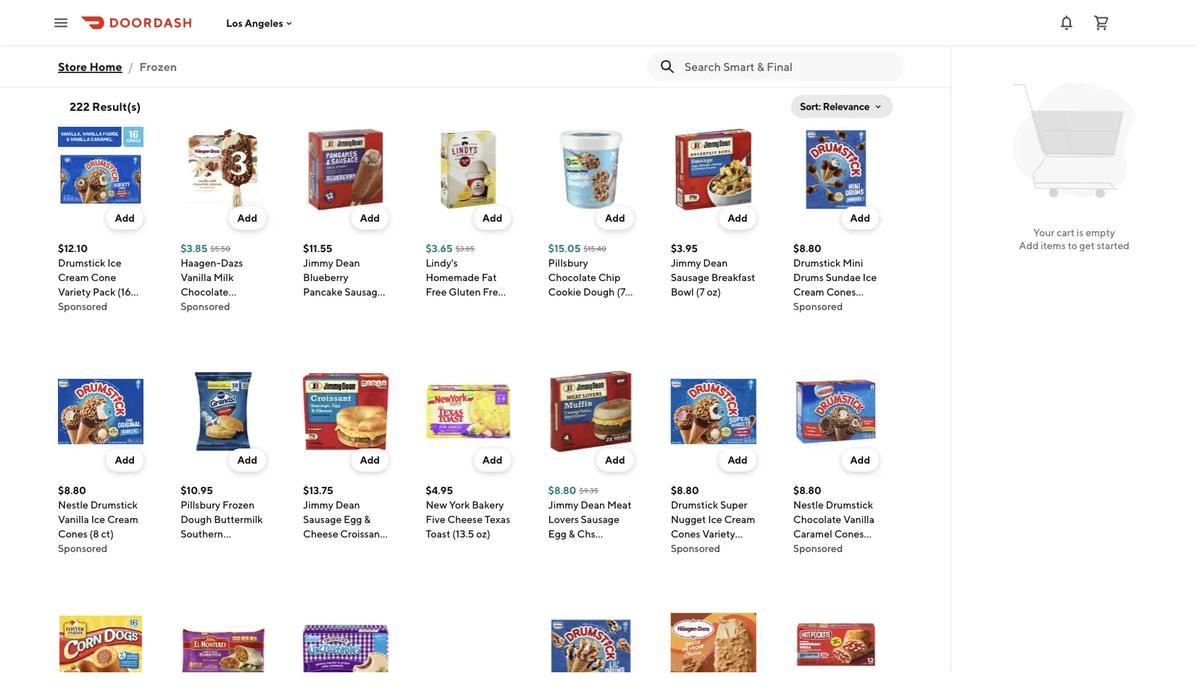 Task type: describe. For each thing, give the bounding box(es) containing it.
haagen-dazs white chocolate raspberry truffle ice cream (14 oz)
[[72, 5, 152, 60]]

get
[[1080, 240, 1095, 252]]

oz) inside $11.55 jimmy dean blueberry pancake sausage (30 oz)
[[322, 300, 336, 312]]

$3.85 inside the '$3.65 $3.85 lindy's homemade fat free gluten free lemon italian ice (6 ct)'
[[456, 244, 475, 253]]

dazs inside $3.85 $5.50 haagen-dazs vanilla milk chocolate almond ice cream bars (3 ct)
[[221, 257, 243, 269]]

almond inside $3.85 $5.50 haagen-dazs vanilla milk chocolate almond ice cream bars (3 ct)
[[181, 300, 217, 312]]

drums
[[794, 271, 824, 283]]

$8.80 for $8.80 nestle drumstick vanilla ice cream cones (8 ct) sponsored
[[58, 485, 86, 497]]

add for drumstick mini drums sundae ice cream cones vanilla (20 ct)
[[850, 212, 870, 224]]

vanilla inside $8.80 nestle drumstick chocolate vanilla caramel cones variety pack (4 ct)
[[844, 514, 875, 526]]

haagen-dazs mango ice cream (14 oz)
[[674, 5, 756, 46]]

oz) inside $4.95 new york bakery five cheese texas toast (13.5 oz)
[[476, 528, 491, 540]]

ice inside $8.80 drumstick super nugget ice cream cones variety pack (8 ct)
[[708, 514, 722, 526]]

oz) inside $15.05 $15.40 pillsbury chocolate chip cookie dough (76 oz)
[[548, 300, 563, 312]]

sort:
[[800, 100, 821, 112]]

(6
[[426, 315, 435, 327]]

your
[[1034, 227, 1055, 238]]

$12.10 drumstick ice cream cone variety pack (16 ct)
[[58, 242, 131, 312]]

cream inside haagen-dazs double belgian chocolate chip ice cream (14 oz)
[[193, 48, 224, 60]]

homemade
[[426, 271, 480, 283]]

oz) inside $3.95 jimmy dean sausage breakfast bowl (7 oz)
[[707, 286, 721, 298]]

sausage inside $13.75 jimmy dean sausage egg & cheese croissant sandwiches (8 ct)
[[303, 514, 342, 526]]

buttermilk
[[214, 514, 263, 526]]

sausage inside $11.55 jimmy dean blueberry pancake sausage (30 oz)
[[345, 286, 383, 298]]

(14 inside haagen-dazs double belgian chocolate chip ice cream (14 oz)
[[226, 48, 239, 60]]

oz) inside haagen-dazs rocky road ice cream (14 oz)
[[362, 34, 376, 46]]

pillsbury frozen dough buttermilk southern homestyle (38 ct) image
[[181, 369, 266, 454]]

chip for belgian
[[243, 34, 265, 46]]

$10.95
[[181, 485, 213, 497]]

(8 for cones
[[696, 543, 705, 555]]

(14 inside haagen-dazs coffee ice cream (14 oz)
[[554, 34, 567, 46]]

(14 inside haagen-dazs white chocolate raspberry truffle ice cream (14 oz)
[[122, 48, 135, 60]]

cookie inside $15.05 $15.40 pillsbury chocolate chip cookie dough (76 oz)
[[548, 286, 581, 298]]

(3
[[236, 315, 245, 327]]

add for jimmy dean blueberry pancake sausage (30 oz)
[[360, 212, 380, 224]]

$10.95 pillsbury frozen dough buttermilk southern homestyle (38 ct)
[[181, 485, 263, 555]]

ice inside haagen-dazs ice cream chocolate chip cookie dough (14 oz)
[[859, 5, 873, 17]]

nugget
[[671, 514, 706, 526]]

store
[[58, 60, 87, 74]]

coffee
[[554, 19, 586, 31]]

$4.95 new york bakery five cheese texas toast (13.5 oz)
[[426, 485, 510, 540]]

vanilla inside $3.85 $5.50 haagen-dazs vanilla milk chocolate almond ice cream bars (3 ct)
[[181, 271, 212, 283]]

uncrustables peanut butter and grape jelly sandwich (15 ct) image
[[303, 611, 389, 673]]

dazs for white
[[113, 5, 135, 17]]

sponsored for nestle drumstick chocolate vanilla caramel cones variety pack (4 ct)
[[794, 543, 843, 555]]

dazs for mango
[[714, 5, 737, 17]]

lindy's
[[426, 257, 458, 269]]

cream inside $8.80 nestle drumstick vanilla ice cream cones (8 ct) sponsored
[[107, 514, 138, 526]]

raspberry
[[72, 34, 120, 46]]

caramel
[[794, 528, 833, 540]]

$8.80 for $8.80 drumstick mini drums sundae ice cream cones vanilla (20 ct)
[[794, 242, 822, 254]]

$12.10
[[58, 242, 88, 254]]

southern
[[181, 528, 223, 540]]

drumstick lil' drums sundae ice cream cones variety pack (12 ct) image
[[548, 611, 634, 673]]

drumstick for cream
[[58, 257, 105, 269]]

cream inside haagen-dazs rocky road ice cream (14 oz)
[[313, 34, 344, 46]]

los
[[226, 17, 243, 29]]

dazs for coffee
[[594, 5, 616, 17]]

chocolate inside haagen-dazs ice cream chocolate chip cookie dough (14 oz)
[[827, 19, 876, 31]]

cheese inside $13.75 jimmy dean sausage egg & cheese croissant sandwiches (8 ct)
[[303, 528, 338, 540]]

bowl
[[671, 286, 694, 298]]

store home / frozen
[[58, 60, 177, 74]]

dazs for vanilla
[[474, 5, 496, 17]]

el monterey beef & bean burritos (4 oz x 8 ct) image
[[181, 611, 266, 673]]

ice inside haagen-dazs white chocolate raspberry truffle ice cream (14 oz)
[[72, 48, 87, 60]]

cones inside $8.80 drumstick mini drums sundae ice cream cones vanilla (20 ct)
[[827, 286, 856, 298]]

variety inside $12.10 drumstick ice cream cone variety pack (16 ct)
[[58, 286, 91, 298]]

vanilla inside $8.80 drumstick mini drums sundae ice cream cones vanilla (20 ct)
[[794, 300, 825, 312]]

Search Smart & Final search field
[[685, 59, 893, 75]]

cart
[[1057, 227, 1075, 238]]

truffle
[[122, 34, 152, 46]]

cheese inside $4.95 new york bakery five cheese texas toast (13.5 oz)
[[448, 514, 483, 526]]

haagen-dazs vanilla milk chocolate almond ice cream bars (3 ct) image
[[181, 127, 266, 212]]

pillsbury inside $10.95 pillsbury frozen dough buttermilk southern homestyle (38 ct)
[[181, 499, 221, 511]]

haagen-dazs double belgian chocolate chip ice cream (14 oz)
[[193, 5, 281, 60]]

oz) inside haagen-dazs white chocolate raspberry truffle ice cream (14 oz)
[[137, 48, 151, 60]]

variety for $8.80 drumstick super nugget ice cream cones variety pack (8 ct)
[[703, 528, 735, 540]]

drumstick for nugget
[[671, 499, 718, 511]]

$13.75 jimmy dean sausage egg & cheese croissant sandwiches (8 ct)
[[303, 485, 384, 555]]

started
[[1097, 240, 1130, 252]]

ct) inside $10.95 pillsbury frozen dough buttermilk southern homestyle (38 ct)
[[250, 543, 262, 555]]

haagen- for haagen-dazs vanilla swiss almond ice cream (14 oz)
[[433, 5, 474, 17]]

haagen-dazs ice cream chocolate chip cookie dough (14 oz)
[[794, 5, 885, 60]]

oz) inside haagen-dazs vanilla swiss almond ice cream (14 oz)
[[449, 48, 463, 60]]

sundae
[[826, 271, 861, 283]]

store home link
[[58, 52, 122, 81]]

jimmy dean meat lovers sausage egg & chs sandwich (4 ct) image
[[548, 369, 634, 454]]

haagen- for haagen-dazs coffee ice cream (14 oz)
[[554, 5, 594, 17]]

(14 inside haagen-dazs ice cream chocolate chip cookie dough (14 oz)
[[794, 48, 808, 60]]

add for nestle drumstick chocolate vanilla caramel cones variety pack (4 ct)
[[850, 454, 870, 466]]

dazs for double
[[233, 5, 255, 17]]

$3.95 jimmy dean sausage breakfast bowl (7 oz)
[[671, 242, 756, 298]]

ct) inside $8.80 $9.35 jimmy dean meat lovers sausage egg & chs sandwich (4 ct)
[[607, 543, 620, 555]]

drumstick inside $8.80 nestle drumstick chocolate vanilla caramel cones variety pack (4 ct)
[[826, 499, 873, 511]]

$15.05
[[548, 242, 581, 254]]

$3.65 $3.85 lindy's homemade fat free gluten free lemon italian ice (6 ct)
[[426, 242, 505, 327]]

dough inside haagen-dazs ice cream chocolate chip cookie dough (14 oz)
[[854, 34, 885, 46]]

$11.55
[[303, 242, 333, 254]]

chocolate inside haagen-dazs double belgian chocolate chip ice cream (14 oz)
[[193, 34, 241, 46]]

add inside your cart is empty add items to get started
[[1019, 240, 1039, 252]]

add for new york bakery five cheese texas toast (13.5 oz)
[[483, 454, 503, 466]]

items
[[1041, 240, 1066, 252]]

& inside $13.75 jimmy dean sausage egg & cheese croissant sandwiches (8 ct)
[[364, 514, 371, 526]]

bakery
[[472, 499, 504, 511]]

222 result(s)
[[70, 100, 141, 113]]

relevance
[[823, 100, 870, 112]]

cream inside haagen-dazs mango ice cream (14 oz)
[[725, 19, 756, 31]]

vanilla inside haagen-dazs vanilla swiss almond ice cream (14 oz)
[[433, 19, 465, 31]]

ct) inside $8.80 nestle drumstick vanilla ice cream cones (8 ct) sponsored
[[101, 528, 114, 540]]

ct) inside $12.10 drumstick ice cream cone variety pack (16 ct)
[[58, 300, 71, 312]]

meat
[[607, 499, 632, 511]]

(30
[[303, 300, 320, 312]]

egg inside $13.75 jimmy dean sausage egg & cheese croissant sandwiches (8 ct)
[[344, 514, 362, 526]]

new york bakery five cheese texas toast (13.5 oz) image
[[426, 369, 511, 454]]

nestle for nestle drumstick chocolate vanilla caramel cones variety pack (4 ct)
[[794, 499, 824, 511]]

haagen- for haagen-dazs double belgian chocolate chip ice cream (14 oz)
[[193, 5, 233, 17]]

dazs for rocky
[[353, 5, 376, 17]]

los angeles
[[226, 17, 283, 29]]

(20
[[827, 300, 843, 312]]

add for nestle drumstick vanilla ice cream cones (8 ct)
[[115, 454, 135, 466]]

oz) inside haagen-dazs coffee ice cream (14 oz)
[[569, 34, 584, 46]]

$3.95
[[671, 242, 698, 254]]

chs
[[577, 528, 595, 540]]

sponsored for drumstick ice cream cone variety pack (16 ct)
[[58, 300, 108, 312]]

gluten
[[449, 286, 481, 298]]

(8 for cheese
[[360, 543, 370, 555]]

croissant
[[340, 528, 384, 540]]

to
[[1068, 240, 1078, 252]]

ice inside $8.80 nestle drumstick vanilla ice cream cones (8 ct) sponsored
[[91, 514, 105, 526]]

ct) inside $13.75 jimmy dean sausage egg & cheese croissant sandwiches (8 ct)
[[372, 543, 384, 555]]

add for pillsbury chocolate chip cookie dough (76 oz)
[[605, 212, 625, 224]]

open menu image
[[52, 14, 70, 32]]

ice inside the '$3.65 $3.85 lindy's homemade fat free gluten free lemon italian ice (6 ct)'
[[491, 300, 505, 312]]

chocolate inside $3.85 $5.50 haagen-dazs vanilla milk chocolate almond ice cream bars (3 ct)
[[181, 286, 229, 298]]

your cart is empty add items to get started
[[1019, 227, 1130, 252]]

sort: relevance button
[[791, 95, 893, 118]]

nestle drumstick vanilla ice cream cones (8 ct) image
[[58, 369, 144, 454]]

result(s)
[[92, 100, 141, 113]]

jimmy dean sausage egg & cheese croissant sandwiches (8 ct) image
[[303, 369, 389, 454]]

egg inside $8.80 $9.35 jimmy dean meat lovers sausage egg & chs sandwich (4 ct)
[[548, 528, 567, 540]]

new
[[426, 499, 447, 511]]

cream inside haagen-dazs vanilla swiss almond ice cream (14 oz)
[[488, 34, 519, 46]]

ice inside haagen-dazs double belgian chocolate chip ice cream (14 oz)
[[267, 34, 281, 46]]

$8.80 $9.35 jimmy dean meat lovers sausage egg & chs sandwich (4 ct)
[[548, 485, 632, 555]]

drumstick inside $8.80 nestle drumstick vanilla ice cream cones (8 ct) sponsored
[[90, 499, 138, 511]]

$13.75
[[303, 485, 333, 497]]

pillsbury inside $15.05 $15.40 pillsbury chocolate chip cookie dough (76 oz)
[[548, 257, 588, 269]]

2 free from the left
[[483, 286, 504, 298]]

angeles
[[245, 17, 283, 29]]

$8.80 drumstick super nugget ice cream cones variety pack (8 ct)
[[671, 485, 756, 555]]

pack inside $12.10 drumstick ice cream cone variety pack (16 ct)
[[93, 286, 115, 298]]

ice inside $3.85 $5.50 haagen-dazs vanilla milk chocolate almond ice cream bars (3 ct)
[[219, 300, 233, 312]]

chocolate inside $8.80 nestle drumstick chocolate vanilla caramel cones variety pack (4 ct)
[[794, 514, 842, 526]]

$3.65
[[426, 242, 453, 254]]

cookie inside haagen-dazs ice cream chocolate chip cookie dough (14 oz)
[[819, 34, 852, 46]]

ice inside $12.10 drumstick ice cream cone variety pack (16 ct)
[[107, 257, 122, 269]]

drumstick for drums
[[794, 257, 841, 269]]

$8.80 for $8.80 $9.35 jimmy dean meat lovers sausage egg & chs sandwich (4 ct)
[[548, 485, 577, 497]]

hot pockets premium pepperoni pizza sandwiches (12 ct) image
[[794, 611, 879, 673]]

1 horizontal spatial frozen
[[139, 60, 177, 74]]

super
[[720, 499, 748, 511]]

double
[[193, 19, 227, 31]]

is
[[1077, 227, 1084, 238]]

empty retail cart image
[[1006, 72, 1143, 209]]

almond inside haagen-dazs vanilla swiss almond ice cream (14 oz)
[[433, 34, 470, 46]]

add for drumstick super nugget ice cream cones variety pack (8 ct)
[[728, 454, 748, 466]]

$4.95
[[426, 485, 453, 497]]

add for jimmy dean sausage breakfast bowl (7 oz)
[[728, 212, 748, 224]]

& inside $8.80 $9.35 jimmy dean meat lovers sausage egg & chs sandwich (4 ct)
[[569, 528, 575, 540]]

haagen-dazs coffee ice cream (14 oz)
[[554, 5, 635, 46]]

cream inside haagen-dazs coffee ice cream (14 oz)
[[604, 19, 635, 31]]

(13.5
[[452, 528, 474, 540]]

variety for $8.80 nestle drumstick chocolate vanilla caramel cones variety pack (4 ct)
[[794, 543, 826, 555]]



Task type: vqa. For each thing, say whether or not it's contained in the screenshot.
UNDER 30 MIN
no



Task type: locate. For each thing, give the bounding box(es) containing it.
home
[[90, 60, 122, 74]]

road
[[344, 19, 369, 31]]

bars
[[214, 315, 234, 327]]

cheese
[[448, 514, 483, 526], [303, 528, 338, 540]]

pillsbury down $15.05
[[548, 257, 588, 269]]

0 horizontal spatial &
[[364, 514, 371, 526]]

& left the chs
[[569, 528, 575, 540]]

frozen up buttermilk
[[223, 499, 255, 511]]

haagen- for haagen-dazs mango ice cream (14 oz)
[[674, 5, 714, 17]]

add up $8.80 nestle drumstick vanilla ice cream cones (8 ct) sponsored
[[115, 454, 135, 466]]

cheese up sandwiches
[[303, 528, 338, 540]]

1 horizontal spatial (4
[[853, 543, 863, 555]]

free down fat
[[483, 286, 504, 298]]

(14 inside haagen-dazs mango ice cream (14 oz)
[[674, 34, 688, 46]]

222
[[70, 100, 90, 113]]

jimmy for $11.55
[[303, 257, 334, 269]]

dazs inside haagen-dazs double belgian chocolate chip ice cream (14 oz)
[[233, 5, 255, 17]]

egg down lovers
[[548, 528, 567, 540]]

2 nestle from the left
[[794, 499, 824, 511]]

0 horizontal spatial egg
[[344, 514, 362, 526]]

1 vertical spatial cheese
[[303, 528, 338, 540]]

2 (4 from the left
[[853, 543, 863, 555]]

sandwich
[[548, 543, 593, 555]]

1 vertical spatial variety
[[703, 528, 735, 540]]

sponsored for drumstick mini drums sundae ice cream cones vanilla (20 ct)
[[794, 300, 843, 312]]

0 vertical spatial variety
[[58, 286, 91, 298]]

2 horizontal spatial (8
[[696, 543, 705, 555]]

$8.80 drumstick mini drums sundae ice cream cones vanilla (20 ct)
[[794, 242, 877, 312]]

homestyle
[[181, 543, 230, 555]]

dean up breakfast
[[703, 257, 728, 269]]

add up mini
[[850, 212, 870, 224]]

cones for $8.80 drumstick super nugget ice cream cones variety pack (8 ct)
[[671, 528, 701, 540]]

$8.80 nestle drumstick chocolate vanilla caramel cones variety pack (4 ct)
[[794, 485, 877, 555]]

2 vertical spatial dough
[[181, 514, 212, 526]]

cones inside $8.80 drumstick super nugget ice cream cones variety pack (8 ct)
[[671, 528, 701, 540]]

jimmy down $13.75
[[303, 499, 334, 511]]

0 vertical spatial almond
[[433, 34, 470, 46]]

drumstick super nugget ice cream cones variety pack (8 ct) image
[[671, 369, 757, 454]]

ct) inside $8.80 drumstick super nugget ice cream cones variety pack (8 ct)
[[707, 543, 720, 555]]

$15.05 $15.40 pillsbury chocolate chip cookie dough (76 oz)
[[548, 242, 632, 312]]

haagen- for haagen-dazs white chocolate raspberry truffle ice cream (14 oz)
[[72, 5, 113, 17]]

variety
[[58, 286, 91, 298], [703, 528, 735, 540], [794, 543, 826, 555]]

0 vertical spatial cookie
[[819, 34, 852, 46]]

1 vertical spatial pillsbury
[[181, 499, 221, 511]]

add up $8.80 nestle drumstick chocolate vanilla caramel cones variety pack (4 ct)
[[850, 454, 870, 466]]

oz)
[[362, 34, 376, 46], [569, 34, 584, 46], [690, 34, 704, 46], [137, 48, 151, 60], [241, 48, 256, 60], [449, 48, 463, 60], [810, 48, 824, 60], [707, 286, 721, 298], [322, 300, 336, 312], [548, 300, 563, 312], [476, 528, 491, 540]]

$3.85 inside $3.85 $5.50 haagen-dazs vanilla milk chocolate almond ice cream bars (3 ct)
[[181, 242, 208, 254]]

drumstick
[[58, 257, 105, 269], [794, 257, 841, 269], [90, 499, 138, 511], [671, 499, 718, 511], [826, 499, 873, 511]]

add up cone
[[115, 212, 135, 224]]

milk
[[214, 271, 234, 283]]

1 horizontal spatial egg
[[548, 528, 567, 540]]

nestle inside $8.80 nestle drumstick vanilla ice cream cones (8 ct) sponsored
[[58, 499, 88, 511]]

egg up 'croissant' at left
[[344, 514, 362, 526]]

chip
[[243, 34, 265, 46], [794, 34, 817, 46], [598, 271, 621, 283]]

sausage inside $8.80 $9.35 jimmy dean meat lovers sausage egg & chs sandwich (4 ct)
[[581, 514, 620, 526]]

(14 inside haagen-dazs vanilla swiss almond ice cream (14 oz)
[[433, 48, 447, 60]]

$8.80 for $8.80 nestle drumstick chocolate vanilla caramel cones variety pack (4 ct)
[[794, 485, 822, 497]]

1 free from the left
[[426, 286, 447, 298]]

1 vertical spatial cookie
[[548, 286, 581, 298]]

(38
[[232, 543, 248, 555]]

dough
[[854, 34, 885, 46], [584, 286, 615, 298], [181, 514, 212, 526]]

add down your
[[1019, 240, 1039, 252]]

dough up relevance
[[854, 34, 885, 46]]

italian
[[460, 300, 489, 312]]

0 horizontal spatial nestle
[[58, 499, 88, 511]]

0 horizontal spatial chip
[[243, 34, 265, 46]]

variety inside $8.80 nestle drumstick chocolate vanilla caramel cones variety pack (4 ct)
[[794, 543, 826, 555]]

drumstick ice cream cone variety pack (16 ct) image
[[58, 127, 144, 212]]

$8.80 inside $8.80 drumstick mini drums sundae ice cream cones vanilla (20 ct)
[[794, 242, 822, 254]]

dough inside $10.95 pillsbury frozen dough buttermilk southern homestyle (38 ct)
[[181, 514, 212, 526]]

1 horizontal spatial chip
[[598, 271, 621, 283]]

$5.50
[[210, 244, 231, 253]]

empty
[[1086, 227, 1116, 238]]

york
[[449, 499, 470, 511]]

jimmy up lovers
[[548, 499, 579, 511]]

sausage inside $3.95 jimmy dean sausage breakfast bowl (7 oz)
[[671, 271, 710, 283]]

$9.35
[[580, 486, 599, 495]]

cheese up (13.5
[[448, 514, 483, 526]]

$3.85 right $3.65
[[456, 244, 475, 253]]

2 horizontal spatial dough
[[854, 34, 885, 46]]

variety down $12.10
[[58, 286, 91, 298]]

1 vertical spatial &
[[569, 528, 575, 540]]

cream inside haagen-dazs white chocolate raspberry truffle ice cream (14 oz)
[[89, 48, 120, 60]]

cookie down $15.05
[[548, 286, 581, 298]]

haagen- up search smart & final search field
[[794, 5, 835, 17]]

cones for $8.80 nestle drumstick chocolate vanilla caramel cones variety pack (4 ct)
[[835, 528, 864, 540]]

haagen- down $5.50
[[181, 257, 221, 269]]

jimmy dean sausage breakfast bowl (7 oz) image
[[671, 127, 757, 212]]

(7
[[696, 286, 705, 298]]

ice inside $8.80 drumstick mini drums sundae ice cream cones vanilla (20 ct)
[[863, 271, 877, 283]]

0 horizontal spatial pack
[[93, 286, 115, 298]]

haagen- inside haagen-dazs white chocolate raspberry truffle ice cream (14 oz)
[[72, 5, 113, 17]]

add for jimmy dean meat lovers sausage egg & chs sandwich (4 ct)
[[605, 454, 625, 466]]

(8 inside $8.80 drumstick super nugget ice cream cones variety pack (8 ct)
[[696, 543, 705, 555]]

2 horizontal spatial chip
[[794, 34, 817, 46]]

(8
[[90, 528, 99, 540], [360, 543, 370, 555], [696, 543, 705, 555]]

chip for cream
[[794, 34, 817, 46]]

sponsored for drumstick super nugget ice cream cones variety pack (8 ct)
[[671, 543, 721, 555]]

$8.80
[[794, 242, 822, 254], [58, 485, 86, 497], [548, 485, 577, 497], [671, 485, 699, 497], [794, 485, 822, 497]]

pillsbury chocolate chip cookie dough (76 oz) image
[[548, 127, 634, 212]]

1 vertical spatial egg
[[548, 528, 567, 540]]

0 horizontal spatial almond
[[181, 300, 217, 312]]

(14 inside haagen-dazs rocky road ice cream (14 oz)
[[346, 34, 360, 46]]

add up $3.95 jimmy dean sausage breakfast bowl (7 oz)
[[728, 212, 748, 224]]

chip up search smart & final search field
[[794, 34, 817, 46]]

0 horizontal spatial $3.85
[[181, 242, 208, 254]]

0 vertical spatial cheese
[[448, 514, 483, 526]]

nestle drumstick chocolate vanilla caramel cones variety pack (4 ct) image
[[794, 369, 879, 454]]

dean inside $3.95 jimmy dean sausage breakfast bowl (7 oz)
[[703, 257, 728, 269]]

cream
[[604, 19, 635, 31], [725, 19, 756, 31], [794, 19, 825, 31], [313, 34, 344, 46], [488, 34, 519, 46], [89, 48, 120, 60], [193, 48, 224, 60], [58, 271, 89, 283], [794, 286, 825, 298], [181, 315, 212, 327], [107, 514, 138, 526], [724, 514, 756, 526]]

1 horizontal spatial nestle
[[794, 499, 824, 511]]

dean up the blueberry at top left
[[336, 257, 360, 269]]

add up $15.40
[[605, 212, 625, 224]]

ct) inside $8.80 nestle drumstick chocolate vanilla caramel cones variety pack (4 ct)
[[865, 543, 877, 555]]

haagen- inside haagen-dazs rocky road ice cream (14 oz)
[[313, 5, 353, 17]]

ice inside haagen-dazs coffee ice cream (14 oz)
[[588, 19, 602, 31]]

(4
[[595, 543, 605, 555], [853, 543, 863, 555]]

0 vertical spatial &
[[364, 514, 371, 526]]

ice inside haagen-dazs rocky road ice cream (14 oz)
[[371, 19, 385, 31]]

$11.55 jimmy dean blueberry pancake sausage (30 oz)
[[303, 242, 383, 312]]

2 vertical spatial variety
[[794, 543, 826, 555]]

1 horizontal spatial cheese
[[448, 514, 483, 526]]

free up lemon
[[426, 286, 447, 298]]

$3.85 left $5.50
[[181, 242, 208, 254]]

$8.80 for $8.80 drumstick super nugget ice cream cones variety pack (8 ct)
[[671, 485, 699, 497]]

cones inside $8.80 nestle drumstick chocolate vanilla caramel cones variety pack (4 ct)
[[835, 528, 864, 540]]

dean for breakfast
[[703, 257, 728, 269]]

0 horizontal spatial free
[[426, 286, 447, 298]]

chip inside $15.05 $15.40 pillsbury chocolate chip cookie dough (76 oz)
[[598, 271, 621, 283]]

toast
[[426, 528, 450, 540]]

lovers
[[548, 514, 579, 526]]

drumstick inside $8.80 drumstick super nugget ice cream cones variety pack (8 ct)
[[671, 499, 718, 511]]

five
[[426, 514, 446, 526]]

dough up southern
[[181, 514, 212, 526]]

pack down nugget
[[671, 543, 694, 555]]

sausage up the chs
[[581, 514, 620, 526]]

haagen-dazs dulce de leche churro ice cream bars (3 ct) image
[[671, 611, 757, 673]]

0 items, open order cart image
[[1093, 14, 1110, 32]]

add for pillsbury frozen dough buttermilk southern homestyle (38 ct)
[[237, 454, 257, 466]]

(16
[[118, 286, 131, 298]]

frozen right /
[[139, 60, 177, 74]]

cream inside $8.80 drumstick mini drums sundae ice cream cones vanilla (20 ct)
[[794, 286, 825, 298]]

add up $13.75 jimmy dean sausage egg & cheese croissant sandwiches (8 ct)
[[360, 454, 380, 466]]

$15.40
[[584, 244, 607, 253]]

0 horizontal spatial (4
[[595, 543, 605, 555]]

cookie
[[819, 34, 852, 46], [548, 286, 581, 298]]

2 horizontal spatial frozen
[[223, 499, 255, 511]]

chip inside haagen-dazs ice cream chocolate chip cookie dough (14 oz)
[[794, 34, 817, 46]]

$3.85 $5.50 haagen-dazs vanilla milk chocolate almond ice cream bars (3 ct)
[[181, 242, 260, 327]]

dean inside $13.75 jimmy dean sausage egg & cheese croissant sandwiches (8 ct)
[[336, 499, 360, 511]]

dough inside $15.05 $15.40 pillsbury chocolate chip cookie dough (76 oz)
[[584, 286, 615, 298]]

almond up bars on the left of page
[[181, 300, 217, 312]]

ice inside haagen-dazs vanilla swiss almond ice cream (14 oz)
[[472, 34, 486, 46]]

add up buttermilk
[[237, 454, 257, 466]]

add up meat
[[605, 454, 625, 466]]

haagen- up swiss
[[433, 5, 474, 17]]

sausage up bowl
[[671, 271, 710, 283]]

ct)
[[58, 300, 71, 312], [845, 300, 858, 312], [247, 315, 260, 327], [437, 315, 450, 327], [101, 528, 114, 540], [250, 543, 262, 555], [372, 543, 384, 555], [607, 543, 620, 555], [707, 543, 720, 555], [865, 543, 877, 555]]

dazs for ice
[[835, 5, 857, 17]]

dazs inside haagen-dazs white chocolate raspberry truffle ice cream (14 oz)
[[113, 5, 135, 17]]

(76
[[617, 286, 632, 298]]

sponsored for haagen-dazs vanilla milk chocolate almond ice cream bars (3 ct)
[[181, 300, 230, 312]]

frozen inside $10.95 pillsbury frozen dough buttermilk southern homestyle (38 ct)
[[223, 499, 255, 511]]

haagen- for haagen-dazs ice cream chocolate chip cookie dough (14 oz)
[[794, 5, 835, 17]]

1 horizontal spatial pillsbury
[[548, 257, 588, 269]]

add button
[[106, 207, 144, 230], [106, 207, 144, 230], [229, 207, 266, 230], [229, 207, 266, 230], [351, 207, 389, 230], [351, 207, 389, 230], [474, 207, 511, 230], [474, 207, 511, 230], [597, 207, 634, 230], [597, 207, 634, 230], [719, 207, 757, 230], [719, 207, 757, 230], [842, 207, 879, 230], [842, 207, 879, 230], [106, 449, 144, 472], [106, 449, 144, 472], [229, 449, 266, 472], [229, 449, 266, 472], [351, 449, 389, 472], [351, 449, 389, 472], [474, 449, 511, 472], [474, 449, 511, 472], [597, 449, 634, 472], [597, 449, 634, 472], [719, 449, 757, 472], [719, 449, 757, 472], [842, 449, 879, 472], [842, 449, 879, 472]]

almond
[[433, 34, 470, 46], [181, 300, 217, 312]]

ct) inside the '$3.65 $3.85 lindy's homemade fat free gluten free lemon italian ice (6 ct)'
[[437, 315, 450, 327]]

cookie up search smart & final search field
[[819, 34, 852, 46]]

pack for $8.80 drumstick super nugget ice cream cones variety pack (8 ct)
[[671, 543, 694, 555]]

ct) inside $8.80 drumstick mini drums sundae ice cream cones vanilla (20 ct)
[[845, 300, 858, 312]]

chocolate inside haagen-dazs white chocolate raspberry truffle ice cream (14 oz)
[[103, 19, 151, 31]]

2 horizontal spatial variety
[[794, 543, 826, 555]]

foster farms honey crunchy flavor corn dogs (16 ct) image
[[58, 611, 144, 673]]

chip down the belgian
[[243, 34, 265, 46]]

add up the 'bakery'
[[483, 454, 503, 466]]

(8 inside $8.80 nestle drumstick vanilla ice cream cones (8 ct) sponsored
[[90, 528, 99, 540]]

sponsored inside $8.80 nestle drumstick vanilla ice cream cones (8 ct) sponsored
[[58, 543, 108, 555]]

& up 'croissant' at left
[[364, 514, 371, 526]]

vanilla inside $8.80 nestle drumstick vanilla ice cream cones (8 ct) sponsored
[[58, 514, 89, 526]]

/
[[128, 60, 134, 74]]

$8.80 inside $8.80 $9.35 jimmy dean meat lovers sausage egg & chs sandwich (4 ct)
[[548, 485, 577, 497]]

1 vertical spatial almond
[[181, 300, 217, 312]]

(4 inside $8.80 $9.35 jimmy dean meat lovers sausage egg & chs sandwich (4 ct)
[[595, 543, 605, 555]]

dean for pancake
[[336, 257, 360, 269]]

jimmy dean blueberry pancake sausage (30 oz) image
[[303, 127, 389, 212]]

cream inside haagen-dazs ice cream chocolate chip cookie dough (14 oz)
[[794, 19, 825, 31]]

$8.80 nestle drumstick vanilla ice cream cones (8 ct) sponsored
[[58, 485, 138, 555]]

dean inside $8.80 $9.35 jimmy dean meat lovers sausage egg & chs sandwich (4 ct)
[[581, 499, 605, 511]]

cones for $8.80 nestle drumstick vanilla ice cream cones (8 ct) sponsored
[[58, 528, 88, 540]]

ice inside haagen-dazs mango ice cream (14 oz)
[[709, 19, 723, 31]]

add for jimmy dean sausage egg & cheese croissant sandwiches (8 ct)
[[360, 454, 380, 466]]

haagen- up rocky at the left top of the page
[[313, 5, 353, 17]]

dean
[[336, 257, 360, 269], [703, 257, 728, 269], [336, 499, 360, 511], [581, 499, 605, 511]]

belgian
[[229, 19, 264, 31]]

drumstick mini drums sundae ice cream cones vanilla (20 ct) image
[[794, 127, 879, 212]]

sponsored
[[58, 300, 108, 312], [181, 300, 230, 312], [794, 300, 843, 312], [58, 543, 108, 555], [671, 543, 721, 555], [794, 543, 843, 555]]

1 nestle from the left
[[58, 499, 88, 511]]

cream inside $8.80 drumstick super nugget ice cream cones variety pack (8 ct)
[[724, 514, 756, 526]]

dough left (76
[[584, 286, 615, 298]]

free
[[426, 286, 447, 298], [483, 286, 504, 298]]

jimmy down $3.95
[[671, 257, 701, 269]]

dean for egg
[[336, 499, 360, 511]]

dazs inside haagen-dazs rocky road ice cream (14 oz)
[[353, 5, 376, 17]]

pack down caramel
[[828, 543, 851, 555]]

0 vertical spatial egg
[[344, 514, 362, 526]]

add for haagen-dazs vanilla milk chocolate almond ice cream bars (3 ct)
[[237, 212, 257, 224]]

cones inside $8.80 nestle drumstick vanilla ice cream cones (8 ct) sponsored
[[58, 528, 88, 540]]

los angeles button
[[226, 17, 295, 29]]

dazs inside haagen-dazs mango ice cream (14 oz)
[[714, 5, 737, 17]]

0 vertical spatial pillsbury
[[548, 257, 588, 269]]

1 horizontal spatial &
[[569, 528, 575, 540]]

haagen-dazs rocky road ice cream (14 oz)
[[313, 5, 385, 46]]

haagen- inside $3.85 $5.50 haagen-dazs vanilla milk chocolate almond ice cream bars (3 ct)
[[181, 257, 221, 269]]

jimmy for $13.75
[[303, 499, 334, 511]]

cream inside $3.85 $5.50 haagen-dazs vanilla milk chocolate almond ice cream bars (3 ct)
[[181, 315, 212, 327]]

ct) inside $3.85 $5.50 haagen-dazs vanilla milk chocolate almond ice cream bars (3 ct)
[[247, 315, 260, 327]]

0 horizontal spatial cookie
[[548, 286, 581, 298]]

pack for $8.80 nestle drumstick chocolate vanilla caramel cones variety pack (4 ct)
[[828, 543, 851, 555]]

haagen- up mango
[[674, 5, 714, 17]]

jimmy down the $11.55 at the top left of page
[[303, 257, 334, 269]]

dazs inside haagen-dazs coffee ice cream (14 oz)
[[594, 5, 616, 17]]

0 horizontal spatial (8
[[90, 528, 99, 540]]

1 horizontal spatial free
[[483, 286, 504, 298]]

oz) inside haagen-dazs ice cream chocolate chip cookie dough (14 oz)
[[810, 48, 824, 60]]

0 horizontal spatial cheese
[[303, 528, 338, 540]]

nestle for nestle drumstick vanilla ice cream cones (8 ct)
[[58, 499, 88, 511]]

1 horizontal spatial dough
[[584, 286, 615, 298]]

add up $11.55 jimmy dean blueberry pancake sausage (30 oz) on the left of page
[[360, 212, 380, 224]]

jimmy inside $8.80 $9.35 jimmy dean meat lovers sausage egg & chs sandwich (4 ct)
[[548, 499, 579, 511]]

pancake
[[303, 286, 343, 298]]

1 horizontal spatial almond
[[433, 34, 470, 46]]

(4 inside $8.80 nestle drumstick chocolate vanilla caramel cones variety pack (4 ct)
[[853, 543, 863, 555]]

sandwiches
[[303, 543, 358, 555]]

nestle
[[58, 499, 88, 511], [794, 499, 824, 511]]

variety down super
[[703, 528, 735, 540]]

chip up (76
[[598, 271, 621, 283]]

pack down cone
[[93, 286, 115, 298]]

jimmy inside $11.55 jimmy dean blueberry pancake sausage (30 oz)
[[303, 257, 334, 269]]

sort: relevance
[[800, 100, 870, 112]]

1 horizontal spatial $3.85
[[456, 244, 475, 253]]

add for lindy's homemade fat free gluten free lemon italian ice (6 ct)
[[483, 212, 503, 224]]

lindy's homemade fat free gluten free lemon italian ice (6 ct) image
[[426, 127, 511, 212]]

1 horizontal spatial (8
[[360, 543, 370, 555]]

dean up 'croissant' at left
[[336, 499, 360, 511]]

add
[[115, 212, 135, 224], [237, 212, 257, 224], [360, 212, 380, 224], [483, 212, 503, 224], [605, 212, 625, 224], [728, 212, 748, 224], [850, 212, 870, 224], [1019, 240, 1039, 252], [115, 454, 135, 466], [237, 454, 257, 466], [360, 454, 380, 466], [483, 454, 503, 466], [605, 454, 625, 466], [728, 454, 748, 466], [850, 454, 870, 466]]

1 horizontal spatial variety
[[703, 528, 735, 540]]

texas
[[485, 514, 510, 526]]

blueberry
[[303, 271, 349, 283]]

1 (4 from the left
[[595, 543, 605, 555]]

nestle inside $8.80 nestle drumstick chocolate vanilla caramel cones variety pack (4 ct)
[[794, 499, 824, 511]]

pillsbury down '$10.95'
[[181, 499, 221, 511]]

haagen- up double
[[193, 5, 233, 17]]

0 vertical spatial dough
[[854, 34, 885, 46]]

mango
[[674, 19, 707, 31]]

rocky
[[313, 19, 342, 31]]

lemon
[[426, 300, 458, 312]]

1 vertical spatial dough
[[584, 286, 615, 298]]

haagen- inside haagen-dazs coffee ice cream (14 oz)
[[554, 5, 594, 17]]

mini
[[843, 257, 863, 269]]

1 horizontal spatial cookie
[[819, 34, 852, 46]]

haagen- for haagen-dazs rocky road ice cream (14 oz)
[[313, 5, 353, 17]]

add up fat
[[483, 212, 503, 224]]

add up super
[[728, 454, 748, 466]]

haagen- inside haagen-dazs vanilla swiss almond ice cream (14 oz)
[[433, 5, 474, 17]]

chocolate inside $15.05 $15.40 pillsbury chocolate chip cookie dough (76 oz)
[[548, 271, 596, 283]]

vanilla
[[433, 19, 465, 31], [181, 271, 212, 283], [794, 300, 825, 312], [58, 514, 89, 526], [844, 514, 875, 526]]

frozen down raspberry
[[58, 53, 129, 80]]

sausage down $13.75
[[303, 514, 342, 526]]

2 horizontal spatial pack
[[828, 543, 851, 555]]

notification bell image
[[1058, 14, 1076, 32]]

cream inside $12.10 drumstick ice cream cone variety pack (16 ct)
[[58, 271, 89, 283]]

drumstick inside $8.80 drumstick mini drums sundae ice cream cones vanilla (20 ct)
[[794, 257, 841, 269]]

0 horizontal spatial variety
[[58, 286, 91, 298]]

haagen- up coffee
[[554, 5, 594, 17]]

0 horizontal spatial frozen
[[58, 53, 129, 80]]

add for drumstick ice cream cone variety pack (16 ct)
[[115, 212, 135, 224]]

sausage down the blueberry at top left
[[345, 286, 383, 298]]

almond down swiss
[[433, 34, 470, 46]]

$8.80 inside $8.80 drumstick super nugget ice cream cones variety pack (8 ct)
[[671, 485, 699, 497]]

fat
[[482, 271, 497, 283]]

dean down $9.35
[[581, 499, 605, 511]]

haagen-dazs vanilla swiss almond ice cream (14 oz)
[[433, 5, 519, 60]]

1 horizontal spatial pack
[[671, 543, 694, 555]]

0 horizontal spatial dough
[[181, 514, 212, 526]]

white
[[72, 19, 101, 31]]

haagen- up "white"
[[72, 5, 113, 17]]

$8.80 inside $8.80 nestle drumstick vanilla ice cream cones (8 ct) sponsored
[[58, 485, 86, 497]]

swiss
[[467, 19, 492, 31]]

variety down caramel
[[794, 543, 826, 555]]

0 horizontal spatial pillsbury
[[181, 499, 221, 511]]

add up $3.85 $5.50 haagen-dazs vanilla milk chocolate almond ice cream bars (3 ct)
[[237, 212, 257, 224]]

oz) inside haagen-dazs mango ice cream (14 oz)
[[690, 34, 704, 46]]

oz) inside haagen-dazs double belgian chocolate chip ice cream (14 oz)
[[241, 48, 256, 60]]

jimmy for $3.95
[[671, 257, 701, 269]]

jimmy inside $3.95 jimmy dean sausage breakfast bowl (7 oz)
[[671, 257, 701, 269]]



